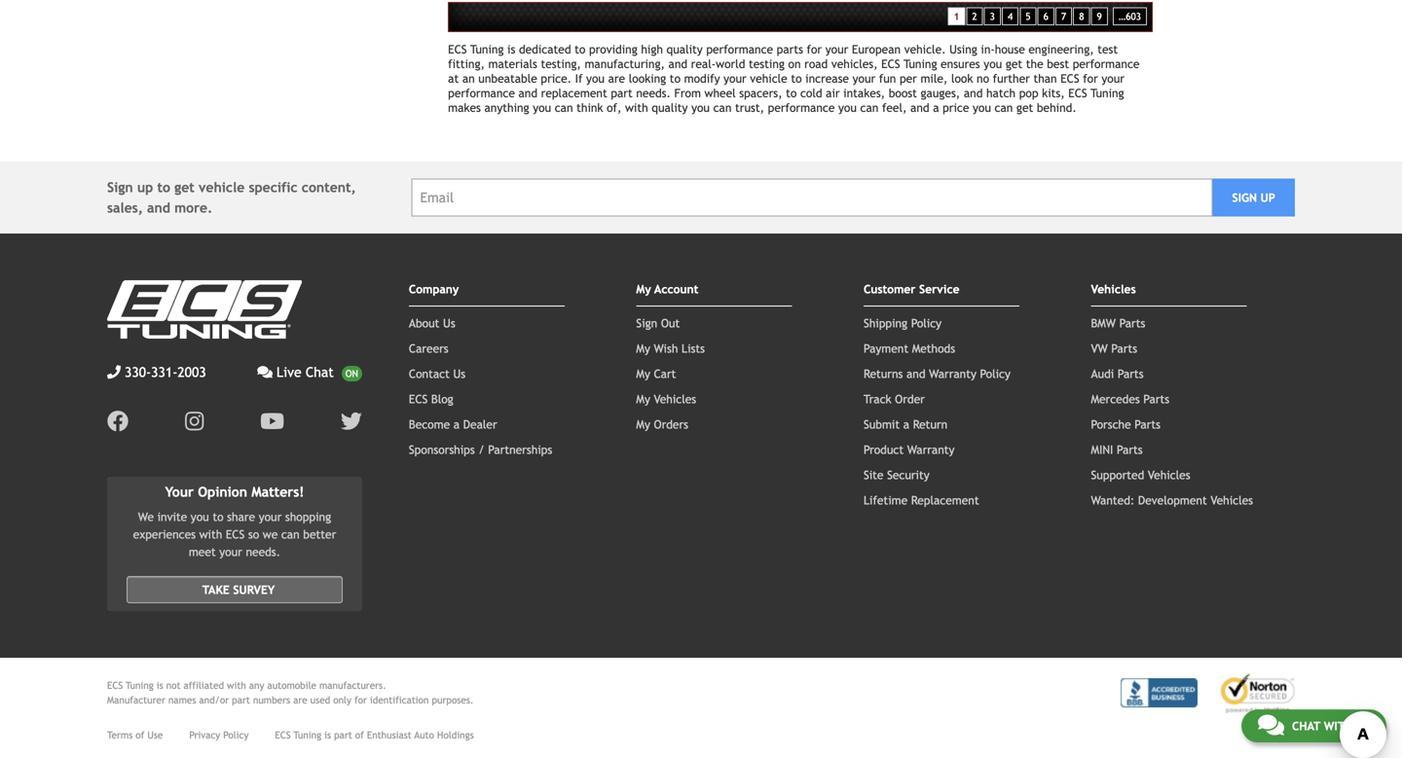 Task type: locate. For each thing, give the bounding box(es) containing it.
2 link
[[967, 7, 983, 25]]

vehicle up more.
[[199, 180, 245, 195]]

0 horizontal spatial is
[[157, 680, 163, 692]]

your up we
[[259, 510, 282, 524]]

returns and warranty policy
[[864, 367, 1011, 381]]

1 vertical spatial for
[[1083, 72, 1099, 85]]

survey
[[233, 583, 275, 597]]

vehicle down testing at the top right of the page
[[750, 72, 788, 85]]

part
[[611, 86, 633, 100], [232, 695, 250, 706], [334, 730, 352, 741]]

tuning for ecs tuning is not affiliated with any automobile manufacturers. manufacturer names and/or part numbers are used only for identification purposes.
[[126, 680, 154, 692]]

for inside ecs tuning is not affiliated with any automobile manufacturers. manufacturer names and/or part numbers are used only for identification purposes.
[[355, 695, 367, 706]]

my for my cart
[[637, 367, 651, 381]]

ecs tuning is dedicated to providing high quality performance parts for your european vehicle. using in-house engineering, test fitting, materials testing, manufacturing, and real-world testing on road vehicles, ecs tuning ensures you get the best performance at an unbeatable price. if you are looking to modify your vehicle to increase your fun per mile, look no further than ecs for your performance and replacement part needs. from wheel spacers, to cold air intakes, boost gauges, and hatch pop kits, ecs tuning makes anything you can think of, with quality you can trust, performance you can feel, and a price you can get behind.
[[448, 43, 1140, 115]]

you right if
[[586, 72, 605, 85]]

makes
[[448, 101, 481, 115]]

is down used on the bottom
[[325, 730, 331, 741]]

policy inside privacy policy link
[[223, 730, 249, 741]]

0 horizontal spatial part
[[232, 695, 250, 706]]

with inside ecs tuning is not affiliated with any automobile manufacturers. manufacturer names and/or part numbers are used only for identification purposes.
[[227, 680, 246, 692]]

my cart link
[[637, 367, 676, 381]]

1 vertical spatial vehicle
[[199, 180, 245, 195]]

0 horizontal spatial for
[[355, 695, 367, 706]]

sign inside sign up to get vehicle specific content, sales, and more.
[[107, 180, 133, 195]]

1 horizontal spatial vehicle
[[750, 72, 788, 85]]

comments image left live
[[257, 366, 273, 380]]

1 vertical spatial part
[[232, 695, 250, 706]]

parts up mercedes parts link
[[1118, 367, 1144, 381]]

6 link
[[1038, 7, 1055, 25]]

1 vertical spatial chat
[[1293, 720, 1321, 734]]

2 horizontal spatial sign
[[1233, 191, 1258, 205]]

0 vertical spatial needs.
[[636, 86, 671, 100]]

tuning for ecs tuning is dedicated to providing high quality performance parts for your european vehicle. using in-house engineering, test fitting, materials testing, manufacturing, and real-world testing on road vehicles, ecs tuning ensures you get the best performance at an unbeatable price. if you are looking to modify your vehicle to increase your fun per mile, look no further than ecs for your performance and replacement part needs. from wheel spacers, to cold air intakes, boost gauges, and hatch pop kits, ecs tuning makes anything you can think of, with quality you can trust, performance you can feel, and a price you can get behind.
[[471, 43, 504, 56]]

parts
[[777, 43, 804, 56]]

1 horizontal spatial comments image
[[1258, 714, 1285, 737]]

get down pop
[[1017, 101, 1034, 115]]

2 horizontal spatial is
[[508, 43, 516, 56]]

a down gauges,
[[933, 101, 940, 115]]

1 horizontal spatial are
[[608, 72, 625, 85]]

wanted:
[[1091, 494, 1135, 508]]

0 vertical spatial are
[[608, 72, 625, 85]]

part inside ecs tuning is not affiliated with any automobile manufacturers. manufacturer names and/or part numbers are used only for identification purposes.
[[232, 695, 250, 706]]

numbers
[[253, 695, 290, 706]]

part inside "ecs tuning is dedicated to providing high quality performance parts for your european vehicle. using in-house engineering, test fitting, materials testing, manufacturing, and real-world testing on road vehicles, ecs tuning ensures you get the best performance at an unbeatable price. if you are looking to modify your vehicle to increase your fun per mile, look no further than ecs for your performance and replacement part needs. from wheel spacers, to cold air intakes, boost gauges, and hatch pop kits, ecs tuning makes anything you can think of, with quality you can trust, performance you can feel, and a price you can get behind."
[[611, 86, 633, 100]]

quality up the real-
[[667, 43, 703, 56]]

sign inside button
[[1233, 191, 1258, 205]]

parts up porsche parts
[[1144, 393, 1170, 406]]

mini
[[1091, 443, 1114, 457]]

tuning for ecs tuning is part of enthusiast auto holdings
[[294, 730, 322, 741]]

we
[[138, 510, 154, 524]]

1 horizontal spatial of
[[355, 730, 364, 741]]

of left enthusiast
[[355, 730, 364, 741]]

1 horizontal spatial part
[[334, 730, 352, 741]]

2 horizontal spatial for
[[1083, 72, 1099, 85]]

share
[[227, 510, 255, 524]]

can down replacement
[[555, 101, 573, 115]]

needs.
[[636, 86, 671, 100], [246, 545, 281, 559]]

you down from
[[692, 101, 710, 115]]

company
[[409, 283, 459, 296]]

can down wheel
[[714, 101, 732, 115]]

mile,
[[921, 72, 948, 85]]

my left the wish
[[637, 342, 651, 356]]

a left return at the bottom of the page
[[904, 418, 910, 432]]

1 vertical spatial is
[[157, 680, 163, 692]]

vehicles
[[1091, 283, 1136, 296], [654, 393, 697, 406], [1148, 469, 1191, 482], [1211, 494, 1254, 508]]

1 vertical spatial us
[[453, 367, 466, 381]]

1 horizontal spatial a
[[904, 418, 910, 432]]

your
[[165, 485, 194, 500]]

4
[[1008, 11, 1013, 22]]

2 horizontal spatial part
[[611, 86, 633, 100]]

/
[[479, 443, 485, 457]]

take survey button
[[127, 577, 343, 604]]

0 horizontal spatial chat
[[306, 365, 334, 381]]

take survey link
[[127, 577, 343, 604]]

for down manufacturers.
[[355, 695, 367, 706]]

ecs tuning image
[[107, 281, 302, 339]]

get up further
[[1006, 57, 1023, 71]]

and right the sales,
[[147, 200, 170, 216]]

7
[[1062, 11, 1067, 22]]

tuning down test
[[1091, 86, 1125, 100]]

contact us
[[409, 367, 466, 381]]

up inside sign up to get vehicle specific content, sales, and more.
[[137, 180, 153, 195]]

2 horizontal spatial a
[[933, 101, 940, 115]]

and down no
[[964, 86, 983, 100]]

is up the materials
[[508, 43, 516, 56]]

comments image inside live chat link
[[257, 366, 273, 380]]

ecs left so
[[226, 528, 245, 542]]

2 horizontal spatial policy
[[980, 367, 1011, 381]]

can inside we invite you to share your shopping experiences with ecs so we can better meet your needs.
[[281, 528, 300, 542]]

sign for sign up to get vehicle specific content, sales, and more.
[[107, 180, 133, 195]]

2 vertical spatial policy
[[223, 730, 249, 741]]

my left cart
[[637, 367, 651, 381]]

0 vertical spatial comments image
[[257, 366, 273, 380]]

dealer
[[463, 418, 497, 432]]

0 vertical spatial us
[[443, 317, 456, 330]]

shipping policy link
[[864, 317, 942, 330]]

better
[[303, 528, 336, 542]]

needs. down looking
[[636, 86, 671, 100]]

development
[[1139, 494, 1208, 508]]

opinion
[[198, 485, 247, 500]]

get inside sign up to get vehicle specific content, sales, and more.
[[175, 180, 195, 195]]

customer
[[864, 283, 916, 296]]

part down only
[[334, 730, 352, 741]]

for up road
[[807, 43, 822, 56]]

6
[[1044, 11, 1049, 22]]

2 vertical spatial is
[[325, 730, 331, 741]]

0 horizontal spatial sign
[[107, 180, 133, 195]]

with inside "ecs tuning is dedicated to providing high quality performance parts for your european vehicle. using in-house engineering, test fitting, materials testing, manufacturing, and real-world testing on road vehicles, ecs tuning ensures you get the best performance at an unbeatable price. if you are looking to modify your vehicle to increase your fun per mile, look no further than ecs for your performance and replacement part needs. from wheel spacers, to cold air intakes, boost gauges, and hatch pop kits, ecs tuning makes anything you can think of, with quality you can trust, performance you can feel, and a price you can get behind."
[[625, 101, 648, 115]]

your down world
[[724, 72, 747, 85]]

facebook logo image
[[107, 411, 129, 433]]

quality down from
[[652, 101, 688, 115]]

vehicle inside sign up to get vehicle specific content, sales, and more.
[[199, 180, 245, 195]]

you down in-
[[984, 57, 1003, 71]]

a left dealer
[[454, 418, 460, 432]]

needs. inside we invite you to share your shopping experiences with ecs so we can better meet your needs.
[[246, 545, 281, 559]]

is left the not
[[157, 680, 163, 692]]

vw parts
[[1091, 342, 1138, 356]]

parts right bmw at right
[[1120, 317, 1146, 330]]

ecs down numbers
[[275, 730, 291, 741]]

sign for sign up
[[1233, 191, 1258, 205]]

1 horizontal spatial for
[[807, 43, 822, 56]]

your
[[826, 43, 849, 56], [724, 72, 747, 85], [853, 72, 876, 85], [1102, 72, 1125, 85], [259, 510, 282, 524], [219, 545, 242, 559]]

mercedes parts link
[[1091, 393, 1170, 406]]

my down my cart link
[[637, 393, 651, 406]]

my left orders
[[637, 418, 651, 432]]

than
[[1034, 72, 1058, 85]]

pop
[[1020, 86, 1039, 100]]

0 horizontal spatial comments image
[[257, 366, 273, 380]]

are down manufacturing,
[[608, 72, 625, 85]]

can right we
[[281, 528, 300, 542]]

…603
[[1119, 11, 1142, 22]]

is for dedicated
[[508, 43, 516, 56]]

my left the 'account'
[[637, 283, 651, 296]]

my
[[637, 283, 651, 296], [637, 342, 651, 356], [637, 367, 651, 381], [637, 393, 651, 406], [637, 418, 651, 432]]

looking
[[629, 72, 666, 85]]

1 horizontal spatial is
[[325, 730, 331, 741]]

up inside button
[[1261, 191, 1276, 205]]

vw parts link
[[1091, 342, 1138, 356]]

and down the unbeatable
[[519, 86, 538, 100]]

ecs tuning is part of enthusiast auto holdings
[[275, 730, 474, 741]]

comments image
[[257, 366, 273, 380], [1258, 714, 1285, 737]]

1 vertical spatial policy
[[980, 367, 1011, 381]]

engineering,
[[1029, 43, 1095, 56]]

sponsorships / partnerships
[[409, 443, 553, 457]]

sign up to get vehicle specific content, sales, and more.
[[107, 180, 356, 216]]

you right invite
[[191, 510, 209, 524]]

parts down mercedes parts link
[[1135, 418, 1161, 432]]

1 vertical spatial comments image
[[1258, 714, 1285, 737]]

1 horizontal spatial needs.
[[636, 86, 671, 100]]

fitting,
[[448, 57, 485, 71]]

identification
[[370, 695, 429, 706]]

chat
[[306, 365, 334, 381], [1293, 720, 1321, 734]]

comments image left chat with us
[[1258, 714, 1285, 737]]

parts right vw at the top right of the page
[[1112, 342, 1138, 356]]

terms of use
[[107, 730, 163, 741]]

part down any
[[232, 695, 250, 706]]

tuning up fitting,
[[471, 43, 504, 56]]

comments image inside chat with us link
[[1258, 714, 1285, 737]]

1 horizontal spatial sign
[[637, 317, 658, 330]]

1 my from the top
[[637, 283, 651, 296]]

up for sign up to get vehicle specific content, sales, and more.
[[137, 180, 153, 195]]

your up intakes, at the top right of the page
[[853, 72, 876, 85]]

parts for mini parts
[[1117, 443, 1143, 457]]

warranty
[[929, 367, 977, 381], [908, 443, 955, 457]]

increase
[[806, 72, 849, 85]]

sign out link
[[637, 317, 680, 330]]

1 vertical spatial needs.
[[246, 545, 281, 559]]

auto
[[414, 730, 434, 741]]

warranty down return at the bottom of the page
[[908, 443, 955, 457]]

wish
[[654, 342, 678, 356]]

is inside "ecs tuning is dedicated to providing high quality performance parts for your european vehicle. using in-house engineering, test fitting, materials testing, manufacturing, and real-world testing on road vehicles, ecs tuning ensures you get the best performance at an unbeatable price. if you are looking to modify your vehicle to increase your fun per mile, look no further than ecs for your performance and replacement part needs. from wheel spacers, to cold air intakes, boost gauges, and hatch pop kits, ecs tuning makes anything you can think of, with quality you can trust, performance you can feel, and a price you can get behind."
[[508, 43, 516, 56]]

anything
[[485, 101, 530, 115]]

security
[[887, 469, 930, 482]]

of left use
[[136, 730, 144, 741]]

ecs inside we invite you to share your shopping experiences with ecs so we can better meet your needs.
[[226, 528, 245, 542]]

2 vertical spatial for
[[355, 695, 367, 706]]

is
[[508, 43, 516, 56], [157, 680, 163, 692], [325, 730, 331, 741]]

ecs up fun
[[882, 57, 901, 71]]

parts for porsche parts
[[1135, 418, 1161, 432]]

0 vertical spatial vehicle
[[750, 72, 788, 85]]

3 my from the top
[[637, 367, 651, 381]]

ecs up manufacturer on the bottom left
[[107, 680, 123, 692]]

Email email field
[[412, 179, 1213, 217]]

your opinion matters!
[[165, 485, 304, 500]]

up
[[137, 180, 153, 195], [1261, 191, 1276, 205]]

tuning down used on the bottom
[[294, 730, 322, 741]]

vehicle inside "ecs tuning is dedicated to providing high quality performance parts for your european vehicle. using in-house engineering, test fitting, materials testing, manufacturing, and real-world testing on road vehicles, ecs tuning ensures you get the best performance at an unbeatable price. if you are looking to modify your vehicle to increase your fun per mile, look no further than ecs for your performance and replacement part needs. from wheel spacers, to cold air intakes, boost gauges, and hatch pop kits, ecs tuning makes anything you can think of, with quality you can trust, performance you can feel, and a price you can get behind."
[[750, 72, 788, 85]]

are inside ecs tuning is not affiliated with any automobile manufacturers. manufacturer names and/or part numbers are used only for identification purposes.
[[293, 695, 307, 706]]

0 vertical spatial part
[[611, 86, 633, 100]]

supported
[[1091, 469, 1145, 482]]

0 vertical spatial policy
[[911, 317, 942, 330]]

tuning up manufacturer on the bottom left
[[126, 680, 154, 692]]

2 vertical spatial get
[[175, 180, 195, 195]]

331-
[[151, 365, 178, 381]]

privacy
[[189, 730, 220, 741]]

the
[[1026, 57, 1044, 71]]

track
[[864, 393, 892, 406]]

1 horizontal spatial up
[[1261, 191, 1276, 205]]

parts down porsche parts link
[[1117, 443, 1143, 457]]

my for my account
[[637, 283, 651, 296]]

9
[[1097, 11, 1103, 22]]

not
[[166, 680, 181, 692]]

0 horizontal spatial of
[[136, 730, 144, 741]]

fun
[[879, 72, 897, 85]]

part up "of,"
[[611, 86, 633, 100]]

only
[[333, 695, 352, 706]]

0 horizontal spatial policy
[[223, 730, 249, 741]]

site security link
[[864, 469, 930, 482]]

tuning inside ecs tuning is not affiliated with any automobile manufacturers. manufacturer names and/or part numbers are used only for identification purposes.
[[126, 680, 154, 692]]

ecs
[[448, 43, 467, 56], [882, 57, 901, 71], [1061, 72, 1080, 85], [1069, 86, 1088, 100], [409, 393, 428, 406], [226, 528, 245, 542], [107, 680, 123, 692], [275, 730, 291, 741]]

warranty down methods
[[929, 367, 977, 381]]

performance down test
[[1073, 57, 1140, 71]]

a for sponsorships / partnerships
[[454, 418, 460, 432]]

ecs blog
[[409, 393, 454, 406]]

submit
[[864, 418, 900, 432]]

a
[[933, 101, 940, 115], [454, 418, 460, 432], [904, 418, 910, 432]]

0 vertical spatial for
[[807, 43, 822, 56]]

european
[[852, 43, 901, 56]]

5 my from the top
[[637, 418, 651, 432]]

your down test
[[1102, 72, 1125, 85]]

0 horizontal spatial vehicle
[[199, 180, 245, 195]]

1 horizontal spatial policy
[[911, 317, 942, 330]]

vehicle.
[[905, 43, 946, 56]]

us
[[443, 317, 456, 330], [453, 367, 466, 381], [1357, 720, 1371, 734]]

your up vehicles,
[[826, 43, 849, 56]]

ecs right kits,
[[1069, 86, 1088, 100]]

supported vehicles
[[1091, 469, 1191, 482]]

0 horizontal spatial a
[[454, 418, 460, 432]]

330-331-2003
[[125, 365, 206, 381]]

youtube logo image
[[260, 411, 284, 433]]

partnerships
[[488, 443, 553, 457]]

audi
[[1091, 367, 1115, 381]]

4 my from the top
[[637, 393, 651, 406]]

0 horizontal spatial are
[[293, 695, 307, 706]]

0 horizontal spatial up
[[137, 180, 153, 195]]

my for my orders
[[637, 418, 651, 432]]

get up more.
[[175, 180, 195, 195]]

2 my from the top
[[637, 342, 651, 356]]

payment methods link
[[864, 342, 956, 356]]

for down test
[[1083, 72, 1099, 85]]

needs. down we
[[246, 545, 281, 559]]

mercedes
[[1091, 393, 1140, 406]]

0 vertical spatial is
[[508, 43, 516, 56]]

0 horizontal spatial needs.
[[246, 545, 281, 559]]

1 vertical spatial are
[[293, 695, 307, 706]]

my wish lists
[[637, 342, 705, 356]]

are down automobile at the bottom left of the page
[[293, 695, 307, 706]]

is inside ecs tuning is not affiliated with any automobile manufacturers. manufacturer names and/or part numbers are used only for identification purposes.
[[157, 680, 163, 692]]



Task type: describe. For each thing, give the bounding box(es) containing it.
order
[[895, 393, 925, 406]]

price.
[[541, 72, 572, 85]]

wheel
[[705, 86, 736, 100]]

shipping
[[864, 317, 908, 330]]

a inside "ecs tuning is dedicated to providing high quality performance parts for your european vehicle. using in-house engineering, test fitting, materials testing, manufacturing, and real-world testing on road vehicles, ecs tuning ensures you get the best performance at an unbeatable price. if you are looking to modify your vehicle to increase your fun per mile, look no further than ecs for your performance and replacement part needs. from wheel spacers, to cold air intakes, boost gauges, and hatch pop kits, ecs tuning makes anything you can think of, with quality you can trust, performance you can feel, and a price you can get behind."
[[933, 101, 940, 115]]

live chat link
[[257, 363, 362, 383]]

payment methods
[[864, 342, 956, 356]]

comments image for live
[[257, 366, 273, 380]]

porsche
[[1091, 418, 1132, 432]]

from
[[675, 86, 701, 100]]

1 horizontal spatial chat
[[1293, 720, 1321, 734]]

ecs down the best
[[1061, 72, 1080, 85]]

policy for privacy policy
[[223, 730, 249, 741]]

you down hatch
[[973, 101, 992, 115]]

policy for shipping policy
[[911, 317, 942, 330]]

comments image for chat
[[1258, 714, 1285, 737]]

parts for bmw parts
[[1120, 317, 1146, 330]]

parts for vw parts
[[1112, 342, 1138, 356]]

my vehicles link
[[637, 393, 697, 406]]

ecs inside ecs tuning is not affiliated with any automobile manufacturers. manufacturer names and/or part numbers are used only for identification purposes.
[[107, 680, 123, 692]]

ecs blog link
[[409, 393, 454, 406]]

contact
[[409, 367, 450, 381]]

customer service
[[864, 283, 960, 296]]

and down boost
[[911, 101, 930, 115]]

and/or
[[199, 695, 229, 706]]

matters!
[[252, 485, 304, 500]]

to inside we invite you to share your shopping experiences with ecs so we can better meet your needs.
[[213, 510, 224, 524]]

house
[[995, 43, 1026, 56]]

use
[[147, 730, 163, 741]]

0 vertical spatial chat
[[306, 365, 334, 381]]

can down hatch
[[995, 101, 1013, 115]]

submit a return link
[[864, 418, 948, 432]]

2 of from the left
[[355, 730, 364, 741]]

you down price.
[[533, 101, 551, 115]]

330-
[[125, 365, 151, 381]]

manufacturer
[[107, 695, 165, 706]]

vehicles up wanted: development vehicles link
[[1148, 469, 1191, 482]]

privacy policy link
[[189, 729, 249, 743]]

porsche parts
[[1091, 418, 1161, 432]]

look
[[952, 72, 974, 85]]

your right meet at bottom left
[[219, 545, 242, 559]]

with inside we invite you to share your shopping experiences with ecs so we can better meet your needs.
[[199, 528, 222, 542]]

behind.
[[1037, 101, 1077, 115]]

is for part
[[325, 730, 331, 741]]

1 vertical spatial quality
[[652, 101, 688, 115]]

my for my wish lists
[[637, 342, 651, 356]]

return
[[913, 418, 948, 432]]

best
[[1047, 57, 1070, 71]]

vehicles up bmw parts link
[[1091, 283, 1136, 296]]

road
[[805, 57, 828, 71]]

my vehicles
[[637, 393, 697, 406]]

modify
[[684, 72, 720, 85]]

us for contact us
[[453, 367, 466, 381]]

1 of from the left
[[136, 730, 144, 741]]

ecs left blog
[[409, 393, 428, 406]]

performance down an on the top left of page
[[448, 86, 515, 100]]

ecs up fitting,
[[448, 43, 467, 56]]

testing,
[[541, 57, 581, 71]]

vehicles,
[[832, 57, 878, 71]]

track order link
[[864, 393, 925, 406]]

boost
[[889, 86, 918, 100]]

methods
[[912, 342, 956, 356]]

enthusiast
[[367, 730, 412, 741]]

8
[[1080, 11, 1085, 22]]

needs. inside "ecs tuning is dedicated to providing high quality performance parts for your european vehicle. using in-house engineering, test fitting, materials testing, manufacturing, and real-world testing on road vehicles, ecs tuning ensures you get the best performance at an unbeatable price. if you are looking to modify your vehicle to increase your fun per mile, look no further than ecs for your performance and replacement part needs. from wheel spacers, to cold air intakes, boost gauges, and hatch pop kits, ecs tuning makes anything you can think of, with quality you can trust, performance you can feel, and a price you can get behind."
[[636, 86, 671, 100]]

become a dealer link
[[409, 418, 497, 432]]

us for about us
[[443, 317, 456, 330]]

sign for sign out
[[637, 317, 658, 330]]

careers link
[[409, 342, 449, 356]]

is for not
[[157, 680, 163, 692]]

become a dealer
[[409, 418, 497, 432]]

terms
[[107, 730, 133, 741]]

performance up world
[[707, 43, 774, 56]]

in-
[[981, 43, 995, 56]]

you inside we invite you to share your shopping experiences with ecs so we can better meet your needs.
[[191, 510, 209, 524]]

holdings
[[437, 730, 474, 741]]

my orders
[[637, 418, 689, 432]]

2 vertical spatial part
[[334, 730, 352, 741]]

tuning down vehicle.
[[904, 57, 938, 71]]

product
[[864, 443, 904, 457]]

parts for mercedes parts
[[1144, 393, 1170, 406]]

manufacturing,
[[585, 57, 665, 71]]

replacement
[[541, 86, 608, 100]]

0 vertical spatial quality
[[667, 43, 703, 56]]

take
[[202, 583, 230, 597]]

shipping policy
[[864, 317, 942, 330]]

blog
[[431, 393, 454, 406]]

parts for audi parts
[[1118, 367, 1144, 381]]

twitter logo image
[[341, 411, 362, 433]]

account
[[655, 283, 699, 296]]

trust,
[[735, 101, 765, 115]]

2 vertical spatial us
[[1357, 720, 1371, 734]]

content,
[[302, 180, 356, 195]]

instagram logo image
[[185, 411, 204, 433]]

phone image
[[107, 366, 121, 380]]

audi parts
[[1091, 367, 1144, 381]]

to inside sign up to get vehicle specific content, sales, and more.
[[157, 180, 170, 195]]

live
[[277, 365, 302, 381]]

audi parts link
[[1091, 367, 1144, 381]]

2003
[[178, 365, 206, 381]]

manufacturers.
[[320, 680, 386, 692]]

performance down cold on the right top of page
[[768, 101, 835, 115]]

lifetime
[[864, 494, 908, 508]]

we invite you to share your shopping experiences with ecs so we can better meet your needs.
[[133, 510, 336, 559]]

used
[[310, 695, 330, 706]]

and inside sign up to get vehicle specific content, sales, and more.
[[147, 200, 170, 216]]

up for sign up
[[1261, 191, 1276, 205]]

a for product warranty
[[904, 418, 910, 432]]

are inside "ecs tuning is dedicated to providing high quality performance parts for your european vehicle. using in-house engineering, test fitting, materials testing, manufacturing, and real-world testing on road vehicles, ecs tuning ensures you get the best performance at an unbeatable price. if you are looking to modify your vehicle to increase your fun per mile, look no further than ecs for your performance and replacement part needs. from wheel spacers, to cold air intakes, boost gauges, and hatch pop kits, ecs tuning makes anything you can think of, with quality you can trust, performance you can feel, and a price you can get behind."
[[608, 72, 625, 85]]

1 vertical spatial get
[[1017, 101, 1034, 115]]

intakes,
[[844, 86, 886, 100]]

terms of use link
[[107, 729, 163, 743]]

shopping
[[285, 510, 331, 524]]

you down air
[[839, 101, 857, 115]]

cart
[[654, 367, 676, 381]]

take survey
[[202, 583, 275, 597]]

lifetime replacement link
[[864, 494, 980, 508]]

more.
[[174, 200, 213, 216]]

we
[[263, 528, 278, 542]]

no
[[977, 72, 990, 85]]

1
[[954, 11, 960, 22]]

0 vertical spatial warranty
[[929, 367, 977, 381]]

chat with us
[[1293, 720, 1371, 734]]

sign up
[[1233, 191, 1276, 205]]

real-
[[691, 57, 716, 71]]

names
[[168, 695, 196, 706]]

mercedes parts
[[1091, 393, 1170, 406]]

invite
[[157, 510, 187, 524]]

replacement
[[912, 494, 980, 508]]

0 vertical spatial get
[[1006, 57, 1023, 71]]

hatch
[[987, 86, 1016, 100]]

can down intakes, at the top right of the page
[[861, 101, 879, 115]]

further
[[993, 72, 1030, 85]]

world
[[716, 57, 746, 71]]

providing
[[589, 43, 638, 56]]

vehicles right development
[[1211, 494, 1254, 508]]

and left the real-
[[669, 57, 688, 71]]

my for my vehicles
[[637, 393, 651, 406]]

and up order
[[907, 367, 926, 381]]

1 vertical spatial warranty
[[908, 443, 955, 457]]

vehicles up orders
[[654, 393, 697, 406]]



Task type: vqa. For each thing, say whether or not it's contained in the screenshot.
BMW
yes



